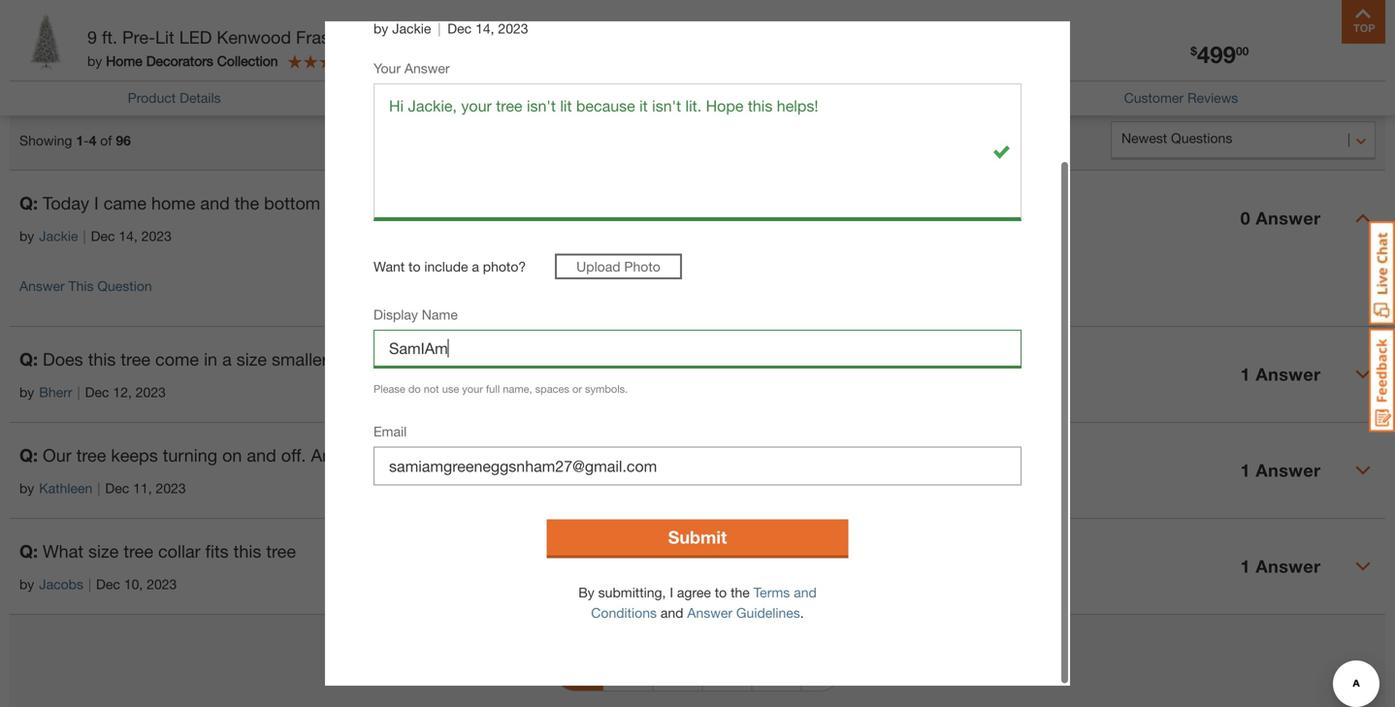 Task type: locate. For each thing, give the bounding box(es) containing it.
of left the my
[[325, 193, 340, 214]]

1 vertical spatial by jackie | dec 14, 2023
[[19, 228, 172, 244]]

1 vertical spatial this
[[88, 349, 116, 370]]

by jackie | dec 14, 2023 down the today
[[19, 228, 172, 244]]

q: left 'does'
[[19, 349, 38, 370]]

q: today i came home and the bottom of my tree isn't lit!!!!???? can i fix this issue? luckily i haven't decorated it yet! help!!
[[19, 193, 985, 214]]

tree right "fits"
[[266, 541, 296, 562]]

by down 9
[[87, 53, 102, 69]]

.
[[800, 605, 804, 621]]

a right ask
[[1217, 57, 1227, 78]]

upload
[[577, 259, 621, 275]]

0 vertical spatial 14,
[[476, 20, 495, 36]]

1 horizontal spatial of
[[325, 193, 340, 214]]

1 vertical spatial a
[[472, 259, 479, 275]]

| for come
[[77, 384, 80, 400]]

0 vertical spatial 96
[[19, 45, 58, 87]]

answer
[[405, 60, 450, 76], [1256, 208, 1321, 229], [19, 278, 65, 294], [1256, 364, 1321, 385], [1256, 460, 1321, 481], [1256, 556, 1321, 577], [688, 605, 733, 621]]

2023 right artificial
[[498, 20, 529, 36]]

jackie inside the questions element
[[39, 228, 78, 244]]

0 vertical spatial by jackie | dec 14, 2023
[[374, 20, 529, 36]]

not
[[424, 383, 439, 395]]

of inside the questions element
[[325, 193, 340, 214]]

| right jackie "button"
[[83, 228, 86, 244]]

by left bherr
[[19, 384, 34, 400]]

| for home
[[83, 228, 86, 244]]

off.
[[281, 445, 306, 466]]

0 horizontal spatial a
[[222, 349, 232, 370]]

to
[[409, 259, 421, 275], [715, 585, 727, 601]]

1 horizontal spatial to
[[715, 585, 727, 601]]

96 left 9
[[19, 45, 58, 87]]

questions
[[68, 62, 147, 83], [759, 88, 825, 104]]

3 1 answer from the top
[[1241, 556, 1321, 577]]

dec left 12,
[[85, 384, 109, 400]]

i left 'came'
[[94, 193, 99, 214]]

0 vertical spatial size
[[237, 349, 267, 370]]

2 q: from the top
[[19, 349, 38, 370]]

questions & answers button
[[759, 86, 898, 111], [759, 86, 898, 107]]

0 vertical spatial questions
[[68, 62, 147, 83]]

1 horizontal spatial 96
[[116, 133, 131, 149]]

2 1 answer from the top
[[1241, 460, 1321, 481]]

1 q: from the top
[[19, 193, 38, 214]]

question inside button
[[1232, 57, 1307, 78]]

your answer
[[374, 60, 450, 76]]

11,
[[133, 481, 152, 497]]

submit button
[[547, 520, 849, 556]]

0 horizontal spatial 96
[[19, 45, 58, 87]]

0 horizontal spatial question
[[97, 278, 152, 294]]

1
[[76, 133, 84, 149], [1241, 364, 1251, 385], [1241, 460, 1251, 481], [1241, 556, 1251, 577]]

dec
[[448, 20, 472, 36], [91, 228, 115, 244], [85, 384, 109, 400], [105, 481, 129, 497], [96, 577, 120, 593]]

1 vertical spatial jackie
[[39, 228, 78, 244]]

haven't
[[746, 193, 803, 214]]

4 q: from the top
[[19, 541, 38, 562]]

2023 down home
[[141, 228, 172, 244]]

0 horizontal spatial questions
[[68, 62, 147, 83]]

0 horizontal spatial jackie
[[39, 228, 78, 244]]

full
[[486, 383, 500, 395]]

2023 right 12,
[[136, 384, 166, 400]]

by left kathleen
[[19, 481, 34, 497]]

q: for q: does this tree come in a size smaller than 7.5ft?
[[19, 349, 38, 370]]

and inside terms and conditions
[[794, 585, 817, 601]]

| right bherr
[[77, 384, 80, 400]]

| right kathleen
[[97, 481, 100, 497]]

0 vertical spatial to
[[409, 259, 421, 275]]

0 horizontal spatial the
[[235, 193, 259, 214]]

and right home
[[200, 193, 230, 214]]

1 horizontal spatial the
[[731, 585, 750, 601]]

14, down 'came'
[[119, 228, 138, 244]]

to up and answer guidelines .
[[715, 585, 727, 601]]

the up answer guidelines link
[[731, 585, 750, 601]]

questions inside 96 questions
[[68, 62, 147, 83]]

0 horizontal spatial of
[[100, 133, 112, 149]]

issue?
[[622, 193, 672, 214]]

this
[[590, 193, 617, 214], [88, 349, 116, 370], [234, 541, 261, 562]]

1 1 answer from the top
[[1241, 364, 1321, 385]]

by home decorators collection
[[87, 53, 278, 69]]

2023 for of
[[141, 228, 172, 244]]

0 horizontal spatial 14,
[[119, 228, 138, 244]]

4
[[89, 133, 96, 149]]

of right 4
[[100, 133, 112, 149]]

None text field
[[374, 330, 1022, 369], [374, 447, 1022, 486], [374, 330, 1022, 369], [374, 447, 1022, 486]]

tree up 12,
[[121, 349, 150, 370]]

to right want
[[409, 259, 421, 275]]

2023 right 11,
[[156, 481, 186, 497]]

submit
[[668, 527, 727, 548]]

navigation
[[554, 635, 842, 708]]

name
[[422, 307, 458, 323]]

1 answer for suggestions?
[[1241, 460, 1321, 481]]

dec left 11,
[[105, 481, 129, 497]]

0 answer
[[1241, 208, 1321, 229]]

| up your answer
[[438, 20, 441, 36]]

2 vertical spatial this
[[234, 541, 261, 562]]

bherr
[[39, 384, 72, 400]]

1 horizontal spatial questions
[[759, 88, 825, 104]]

jackie up )
[[392, 20, 431, 36]]

questions left &
[[759, 88, 825, 104]]

size up by jacobs | dec 10, 2023
[[88, 541, 119, 562]]

customer reviews button
[[1124, 88, 1239, 108], [1124, 88, 1239, 108]]

q: our tree keeps turning on and off. any suggestions?
[[19, 445, 450, 466]]

1 vertical spatial 14,
[[119, 228, 138, 244]]

questions & answers
[[759, 88, 898, 104]]

| for turning
[[97, 481, 100, 497]]

dec for turning
[[105, 481, 129, 497]]

|
[[438, 20, 441, 36], [83, 228, 86, 244], [77, 384, 80, 400], [97, 481, 100, 497], [88, 577, 91, 593]]

1 vertical spatial to
[[715, 585, 727, 601]]

the inside submit main content
[[731, 585, 750, 601]]

q:
[[19, 193, 38, 214], [19, 349, 38, 370], [19, 445, 38, 466], [19, 541, 38, 562]]

by up 547
[[374, 20, 389, 36]]

and answer guidelines .
[[661, 605, 804, 621]]

fraser
[[296, 27, 345, 48]]

by left jackie "button"
[[19, 228, 34, 244]]

1 vertical spatial the
[[731, 585, 750, 601]]

1 horizontal spatial question
[[1232, 57, 1307, 78]]

0 vertical spatial jackie
[[392, 20, 431, 36]]

tree up the 10,
[[124, 541, 153, 562]]

jackie button
[[39, 226, 78, 247]]

turning
[[163, 445, 217, 466]]

| right 'jacobs'
[[88, 577, 91, 593]]

answer guidelines link
[[688, 605, 800, 621]]

a inside submit main content
[[472, 259, 479, 275]]

a right in
[[222, 349, 232, 370]]

dec left the 10,
[[96, 577, 120, 593]]

bottom
[[264, 193, 320, 214]]

dec down 'came'
[[91, 228, 115, 244]]

-
[[84, 133, 89, 149]]

collection
[[217, 53, 278, 69]]

feedback link image
[[1369, 328, 1396, 433]]

96
[[19, 45, 58, 87], [116, 133, 131, 149]]

this right the fix
[[590, 193, 617, 214]]

1 vertical spatial question
[[97, 278, 152, 294]]

dec inside submit main content
[[448, 20, 472, 36]]

1 horizontal spatial size
[[237, 349, 267, 370]]

2 vertical spatial 1 answer
[[1241, 556, 1321, 577]]

of
[[100, 133, 112, 149], [325, 193, 340, 214]]

by
[[579, 585, 595, 601]]

a
[[1217, 57, 1227, 78], [472, 259, 479, 275], [222, 349, 232, 370]]

by jackie | dec 14, 2023 up your answer
[[374, 20, 529, 36]]

reviews
[[1188, 90, 1239, 106]]

0 vertical spatial the
[[235, 193, 259, 214]]

1 vertical spatial 1 answer
[[1241, 460, 1321, 481]]

want
[[374, 259, 405, 275]]

0 horizontal spatial by jackie | dec 14, 2023
[[19, 228, 172, 244]]

jackie down the today
[[39, 228, 78, 244]]

1 vertical spatial of
[[325, 193, 340, 214]]

0 vertical spatial 1 answer
[[1241, 364, 1321, 385]]

q: left the today
[[19, 193, 38, 214]]

the left bottom
[[235, 193, 259, 214]]

and down the by submitting, i agree to the
[[661, 605, 684, 621]]

size right in
[[237, 349, 267, 370]]

specifications button
[[447, 88, 533, 108], [447, 88, 533, 108]]

artificial
[[417, 27, 479, 48]]

answer this question link
[[19, 278, 152, 294]]

9
[[87, 27, 97, 48]]

| inside submit main content
[[438, 20, 441, 36]]

question
[[1232, 57, 1307, 78], [97, 278, 152, 294]]

questions down ft.
[[68, 62, 147, 83]]

2 vertical spatial a
[[222, 349, 232, 370]]

by for come
[[19, 384, 34, 400]]

a left photo?
[[472, 259, 479, 275]]

ask
[[1181, 57, 1212, 78]]

1 for what size tree collar fits this tree
[[1241, 556, 1251, 577]]

q: left our
[[19, 445, 38, 466]]

name,
[[503, 383, 532, 395]]

it
[[892, 193, 902, 214]]

any
[[311, 445, 341, 466]]

1 answer for than
[[1241, 364, 1321, 385]]

display name
[[374, 307, 458, 323]]

conditions
[[591, 605, 657, 621]]

96 right 4
[[116, 133, 131, 149]]

can
[[521, 193, 552, 214]]

)
[[391, 55, 394, 67]]

1 horizontal spatial 14,
[[476, 20, 495, 36]]

details
[[180, 90, 221, 106]]

include
[[424, 259, 468, 275]]

tree right the my
[[374, 193, 404, 214]]

0 horizontal spatial to
[[409, 259, 421, 275]]

and up .
[[794, 585, 817, 601]]

dec up your answer
[[448, 20, 472, 36]]

the
[[235, 193, 259, 214], [731, 585, 750, 601]]

0 horizontal spatial size
[[88, 541, 119, 562]]

spaces
[[535, 383, 570, 395]]

please
[[374, 383, 405, 395]]

kenwood
[[217, 27, 291, 48]]

by left 'jacobs'
[[19, 577, 34, 593]]

help!!
[[939, 193, 985, 214]]

than
[[333, 349, 367, 370]]

96 questions
[[19, 45, 147, 87]]

this right "fits"
[[234, 541, 261, 562]]

3 q: from the top
[[19, 445, 38, 466]]

2 horizontal spatial this
[[590, 193, 617, 214]]

a inside the questions element
[[222, 349, 232, 370]]

2 horizontal spatial a
[[1217, 57, 1227, 78]]

0 vertical spatial question
[[1232, 57, 1307, 78]]

0 horizontal spatial this
[[88, 349, 116, 370]]

1 horizontal spatial jackie
[[392, 20, 431, 36]]

1 horizontal spatial by jackie | dec 14, 2023
[[374, 20, 529, 36]]

1 answer
[[1241, 364, 1321, 385], [1241, 460, 1321, 481], [1241, 556, 1321, 577]]

this up by bherr | dec 12, 2023
[[88, 349, 116, 370]]

0 vertical spatial a
[[1217, 57, 1227, 78]]

q: left what at the left bottom
[[19, 541, 38, 562]]

1 vertical spatial questions
[[759, 88, 825, 104]]

i left "agree"
[[670, 585, 674, 601]]

by for home
[[19, 228, 34, 244]]

dec for come
[[85, 384, 109, 400]]

1 horizontal spatial a
[[472, 259, 479, 275]]

2023 inside submit main content
[[498, 20, 529, 36]]

14, up specifications
[[476, 20, 495, 36]]



Task type: describe. For each thing, give the bounding box(es) containing it.
submit main content
[[0, 0, 1396, 708]]

2023 for smaller
[[136, 384, 166, 400]]

9 ft. pre-lit led kenwood fraser flocked artificial christmas tree
[[87, 27, 601, 48]]

photo?
[[483, 259, 526, 275]]

question for ask a question
[[1232, 57, 1307, 78]]

q: what size tree collar fits this tree
[[19, 541, 296, 562]]

email
[[374, 424, 407, 440]]

keeps
[[111, 445, 158, 466]]

jacobs button
[[39, 575, 83, 595]]

in
[[204, 349, 217, 370]]

by submitting, i agree to the
[[579, 585, 750, 601]]

kathleen
[[39, 481, 92, 497]]

symbols.
[[585, 383, 628, 395]]

on
[[222, 445, 242, 466]]

top button
[[1342, 0, 1386, 44]]

| for collar
[[88, 577, 91, 593]]

Type your answer here text field
[[374, 83, 1022, 221]]

Search Questions & Answers text field
[[303, 49, 955, 88]]

photo
[[624, 259, 661, 275]]

dec for home
[[91, 228, 115, 244]]

luckily
[[677, 193, 732, 214]]

display
[[374, 307, 418, 323]]

product
[[128, 90, 176, 106]]

do
[[408, 383, 421, 395]]

came
[[104, 193, 147, 214]]

7.5ft?
[[372, 349, 416, 370]]

12,
[[113, 384, 132, 400]]

q: for q: today i came home and the bottom of my tree isn't lit!!!!???? can i fix this issue? luckily i haven't decorated it yet! help!!
[[19, 193, 38, 214]]

$ 499 00
[[1191, 40, 1249, 68]]

0 vertical spatial of
[[100, 133, 112, 149]]

what
[[43, 541, 83, 562]]

00
[[1236, 44, 1249, 58]]

home
[[106, 53, 142, 69]]

14, inside submit main content
[[476, 20, 495, 36]]

your
[[462, 383, 483, 395]]

by inside submit main content
[[374, 20, 389, 36]]

ft.
[[102, 27, 117, 48]]

tree right our
[[76, 445, 106, 466]]

i right 'luckily'
[[737, 193, 741, 214]]

customer reviews
[[1124, 90, 1239, 106]]

live chat image
[[1369, 221, 1396, 325]]

(
[[370, 55, 373, 67]]

does
[[43, 349, 83, 370]]

1 vertical spatial 96
[[116, 133, 131, 149]]

i left the fix
[[557, 193, 562, 214]]

0 vertical spatial this
[[590, 193, 617, 214]]

submitting,
[[598, 585, 666, 601]]

i inside main content
[[670, 585, 674, 601]]

question for answer this question
[[97, 278, 152, 294]]

1 horizontal spatial this
[[234, 541, 261, 562]]

home
[[151, 193, 195, 214]]

jacobs
[[39, 577, 83, 593]]

product image image
[[15, 10, 78, 73]]

guidelines
[[737, 605, 800, 621]]

q: for q: what size tree collar fits this tree
[[19, 541, 38, 562]]

questions element
[[10, 170, 1386, 615]]

decorated
[[808, 193, 887, 214]]

q: for q: our tree keeps turning on and off. any suggestions?
[[19, 445, 38, 466]]

specifications
[[447, 90, 533, 106]]

a inside button
[[1217, 57, 1227, 78]]

by kathleen | dec 11, 2023
[[19, 481, 186, 497]]

fix
[[567, 193, 585, 214]]

today
[[43, 193, 89, 214]]

terms and conditions link
[[591, 585, 817, 621]]

by for collar
[[19, 577, 34, 593]]

product details
[[128, 90, 221, 106]]

want to include a photo?
[[374, 259, 526, 275]]

suggestions?
[[346, 445, 450, 466]]

isn't
[[408, 193, 441, 214]]

by jackie | dec 14, 2023 inside submit main content
[[374, 20, 529, 36]]

christmas
[[484, 27, 563, 48]]

14, inside the questions element
[[119, 228, 138, 244]]

1 vertical spatial size
[[88, 541, 119, 562]]

10,
[[124, 577, 143, 593]]

ask a question
[[1181, 57, 1307, 78]]

1 for our tree keeps turning on and off. any suggestions?
[[1241, 460, 1251, 481]]

q: does this tree come in a size smaller than 7.5ft?
[[19, 349, 416, 370]]

agree
[[677, 585, 711, 601]]

( 547 )
[[370, 55, 394, 67]]

by bherr | dec 12, 2023
[[19, 384, 166, 400]]

showing
[[19, 133, 72, 149]]

yet!
[[906, 193, 935, 214]]

by jackie | dec 14, 2023 inside the questions element
[[19, 228, 172, 244]]

499
[[1198, 40, 1236, 68]]

jackie inside submit main content
[[392, 20, 431, 36]]

smaller
[[272, 349, 328, 370]]

1 for does this tree come in a size smaller than 7.5ft?
[[1241, 364, 1251, 385]]

and right on
[[247, 445, 276, 466]]

my
[[345, 193, 369, 214]]

customer
[[1124, 90, 1184, 106]]

decorators
[[146, 53, 213, 69]]

dec for collar
[[96, 577, 120, 593]]

ask a question button
[[1111, 49, 1376, 88]]

lit!!!!????
[[446, 193, 516, 214]]

pre-
[[122, 27, 155, 48]]

by for turning
[[19, 481, 34, 497]]

2023 right the 10,
[[147, 577, 177, 593]]

upload photo
[[577, 259, 661, 275]]

2023 for any
[[156, 481, 186, 497]]

bherr button
[[39, 383, 72, 403]]

terms
[[754, 585, 790, 601]]

fits
[[205, 541, 229, 562]]

please do not use your full name, spaces or symbols.
[[374, 383, 628, 395]]

tree
[[568, 27, 601, 48]]

547
[[373, 55, 391, 67]]

$
[[1191, 44, 1198, 58]]

use
[[442, 383, 459, 395]]

showing 1 - 4 of 96
[[19, 133, 131, 149]]

lit
[[155, 27, 174, 48]]



Task type: vqa. For each thing, say whether or not it's contained in the screenshot.
the rightmost a
yes



